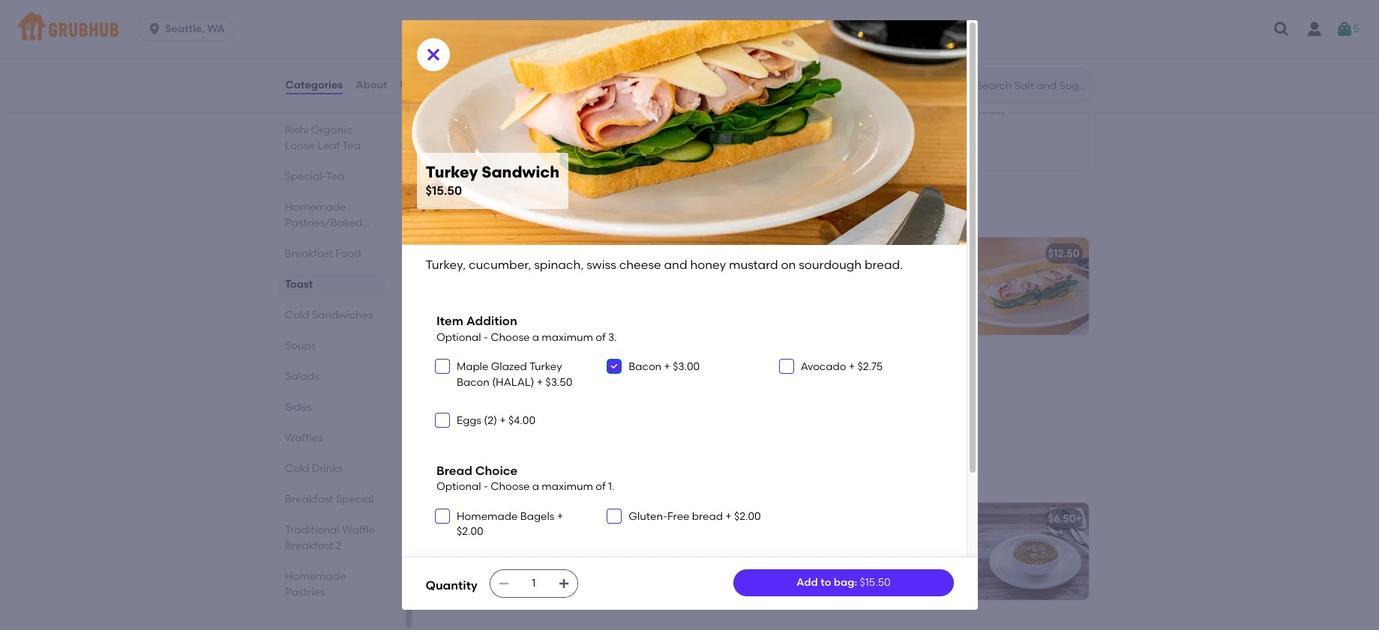 Task type: describe. For each thing, give the bounding box(es) containing it.
celery,
[[905, 534, 938, 547]]

turkey sandwich
[[774, 247, 861, 260]]

- for choice
[[484, 481, 488, 494]]

goat
[[525, 83, 551, 96]]

drinks
[[312, 463, 343, 476]]

2 vertical spatial cold
[[285, 463, 309, 476]]

tomato
[[479, 534, 517, 547]]

goat inside "homemade mixed berry jam and goat cheese on pullman toast"
[[438, 120, 462, 132]]

pullman inside "homemade mixed berry jam and goat cheese on pullman toast"
[[519, 120, 560, 132]]

$2.00 inside homemade bagels + $2.00
[[457, 526, 484, 539]]

with inside homemade hummus served on pita bread with homemade pesto sauce, spinach, cucumbers and tomatoes. a wonderful and filling vegetarian delight!
[[656, 379, 677, 392]]

delight!
[[665, 409, 704, 422]]

cheese inside "homemade mixed berry jam and goat cheese on pullman toast"
[[465, 120, 501, 132]]

toast down search salt and sugar cafe and bakery search box
[[977, 104, 1005, 117]]

cream
[[628, 534, 661, 547]]

berry
[[535, 104, 562, 117]]

hummus
[[438, 358, 483, 370]]

homemade for homemade apple butter and goat cheese on pullman toast
[[438, 16, 499, 29]]

+ inside homemade bagels + $2.00
[[557, 511, 564, 523]]

turkey for turkey sandwich
[[774, 247, 807, 260]]

addition
[[466, 315, 517, 329]]

pastries
[[285, 587, 325, 599]]

tomato,
[[517, 269, 557, 281]]

pullman inside 'button'
[[990, 16, 1031, 29]]

turkey sandwich image
[[977, 238, 1089, 335]]

5
[[1354, 22, 1360, 35]]

0 horizontal spatial turkey,
[[426, 258, 466, 272]]

to
[[821, 577, 832, 590]]

homemade for homemade bagels + $2.00
[[457, 511, 518, 523]]

bread inside homemade hummus served on pita bread with homemade pesto sauce, spinach, cucumbers and tomatoes. a wonderful and filling vegetarian delight!
[[623, 379, 654, 392]]

homemade for homemade date jam and goat cheese on pullman toast
[[774, 16, 835, 29]]

bacon + $3.00
[[629, 361, 700, 374]]

1 horizontal spatial cucumber,
[[811, 269, 866, 281]]

cinnamon
[[810, 104, 861, 117]]

1 horizontal spatial sandwiches
[[467, 202, 563, 221]]

search icon image
[[953, 77, 971, 95]]

veggies,
[[819, 534, 861, 547]]

sandwich for turkey sandwich $15.50
[[482, 163, 560, 182]]

salads
[[285, 371, 319, 383]]

cheese inside "homemade apple butter and goat cheese on pullman toast"
[[617, 16, 653, 29]]

(2)
[[484, 415, 497, 428]]

on inside homemade hummus served on pita bread with homemade pesto sauce, spinach, cucumbers and tomatoes. a wonderful and filling vegetarian delight!
[[584, 379, 597, 392]]

reviews
[[400, 79, 442, 91]]

and inside sauteed veggies, carrots, celery, lentils and spices
[[806, 549, 826, 562]]

choice
[[475, 464, 518, 479]]

0 horizontal spatial cucumber,
[[469, 258, 532, 272]]

breakfast inside homemade pastries/baked goods breakfast food
[[285, 248, 333, 260]]

sides
[[285, 401, 312, 414]]

cheese
[[554, 83, 593, 96]]

1 vertical spatial bread
[[692, 511, 723, 523]]

categories
[[285, 79, 343, 91]]

about button
[[355, 59, 388, 113]]

sauteed veggies, carrots, celery, lentils and spices
[[774, 534, 938, 562]]

sauce,
[[531, 394, 564, 407]]

special-
[[285, 170, 326, 183]]

0 horizontal spatial sandwiches
[[312, 309, 373, 322]]

homemade pastries/baked goods breakfast food
[[285, 201, 362, 260]]

traditional waffle breakfast 2
[[285, 524, 375, 553]]

date
[[837, 16, 862, 29]]

homemade pastries
[[285, 571, 346, 599]]

mixed
[[438, 83, 469, 96]]

lettuce,
[[476, 269, 514, 281]]

​chunky tomato soup with spices and cream
[[438, 534, 661, 547]]

toast up cinnamon
[[830, 83, 858, 96]]

optional for item
[[437, 332, 481, 344]]

bread
[[437, 464, 473, 479]]

served
[[548, 379, 582, 392]]

apple
[[501, 16, 531, 29]]

0 horizontal spatial mustard
[[729, 258, 779, 272]]

butter
[[533, 16, 565, 29]]

​chunky
[[438, 534, 476, 547]]

1 horizontal spatial soups
[[426, 468, 474, 487]]

and left mayo
[[560, 269, 580, 281]]

cold drinks
[[285, 463, 343, 476]]

homemade mixed berry jam and goat cheese on pullman toast
[[438, 104, 606, 132]]

butter,
[[774, 104, 807, 117]]

1 vertical spatial cold
[[285, 309, 309, 322]]

toast inside "homemade mixed berry jam and goat cheese on pullman toast"
[[563, 120, 590, 132]]

2
[[336, 540, 342, 553]]

cucumbers
[[613, 394, 670, 407]]

1.
[[608, 481, 615, 494]]

on inside "homemade apple butter and goat cheese on pullman toast"
[[656, 16, 669, 29]]

1 vertical spatial tea
[[326, 170, 345, 183]]

homemade apple butter and goat cheese on pullman toast button
[[429, 0, 753, 61]]

0 vertical spatial with
[[501, 83, 523, 96]]

filling
[[578, 409, 605, 422]]

pesto
[[500, 394, 528, 407]]

and down sauce, at the left bottom of page
[[555, 409, 576, 422]]

maple
[[457, 361, 489, 374]]

sourdough.
[[629, 269, 687, 281]]

avocado
[[801, 361, 847, 374]]

maximum for choice
[[542, 481, 593, 494]]

bread choice optional - choose a maximum of 1.
[[437, 464, 615, 494]]

goat for butter
[[590, 16, 614, 29]]

Search Salt and Sugar Cafe and Bakery search field
[[975, 79, 1090, 93]]

homemade for homemade pastries/baked goods breakfast food
[[285, 201, 346, 214]]

Input item quantity number field
[[517, 571, 551, 598]]

3.
[[608, 332, 617, 344]]

rishi organic loose leaf tea
[[285, 124, 360, 152]]

wonderful
[[502, 409, 553, 422]]

about
[[356, 79, 388, 91]]

$3.50
[[546, 376, 573, 389]]

0 vertical spatial bread.
[[865, 258, 903, 272]]

and inside "homemade mixed berry jam and goat cheese on pullman toast"
[[586, 104, 606, 117]]

eggs
[[457, 415, 482, 428]]

and down "turkey sandwich"
[[813, 284, 833, 297]]

special-tea
[[285, 170, 345, 183]]

waffles
[[285, 432, 323, 445]]

on inside "homemade mixed berry jam and goat cheese on pullman toast"
[[504, 120, 517, 132]]

tea inside rishi organic loose leaf tea
[[342, 140, 360, 152]]

(halal)
[[492, 376, 535, 389]]

of for choice
[[596, 481, 606, 494]]

turkey for turkey sandwich $15.50
[[426, 163, 478, 182]]

2 vertical spatial with
[[547, 534, 568, 547]]

jam inside homemade date jam and goat cheese on pullman toast 'button'
[[864, 16, 884, 29]]

bacon inside maple glazed turkey bacon (halal)
[[457, 376, 490, 389]]

free
[[668, 511, 690, 523]]

0 horizontal spatial $6.50 +
[[712, 512, 746, 524]]

homemade for homemade mixed berry jam and goat cheese on pullman toast
[[438, 104, 499, 117]]

pita
[[600, 379, 620, 392]]

lentils
[[774, 549, 803, 562]]

mayo
[[583, 269, 611, 281]]

loose
[[285, 140, 315, 152]]

seattle,
[[165, 23, 205, 35]]

1 horizontal spatial honey
[[836, 284, 867, 297]]



Task type: vqa. For each thing, say whether or not it's contained in the screenshot.
bottom Cold
yes



Task type: locate. For each thing, give the bounding box(es) containing it.
optional for bread
[[437, 481, 481, 494]]

0 horizontal spatial spices
[[571, 534, 603, 547]]

0 vertical spatial maximum
[[542, 332, 593, 344]]

+ $3.50
[[535, 376, 573, 389]]

1 horizontal spatial $2.00
[[735, 511, 761, 523]]

gluten-free bread + $2.00
[[629, 511, 761, 523]]

spinach, inside homemade hummus served on pita bread with homemade pesto sauce, spinach, cucumbers and tomatoes. a wonderful and filling vegetarian delight!
[[567, 394, 610, 407]]

- inside bread choice optional - choose a maximum of 1.
[[484, 481, 488, 494]]

homemade inside homemade hummus served on pita bread with homemade pesto sauce, spinach, cucumbers and tomatoes. a wonderful and filling vegetarian delight!
[[438, 379, 499, 392]]

breakfast up traditional
[[285, 494, 333, 506]]

1 svg image from the left
[[610, 363, 619, 372]]

1 vertical spatial mustard
[[869, 284, 912, 297]]

tea right leaf
[[342, 140, 360, 152]]

jam inside "homemade mixed berry jam and goat cheese on pullman toast"
[[564, 104, 584, 117]]

0 vertical spatial breakfast
[[285, 248, 333, 260]]

1 horizontal spatial jam
[[864, 16, 884, 29]]

homemade up homemade
[[438, 379, 499, 392]]

0 horizontal spatial goat
[[438, 120, 462, 132]]

wa
[[207, 23, 225, 35]]

mixed berry with goat cheese
[[438, 83, 593, 96]]

0 horizontal spatial with
[[501, 83, 523, 96]]

homemade inside "homemade mixed berry jam and goat cheese on pullman toast"
[[438, 104, 499, 117]]

0 vertical spatial honey
[[691, 258, 726, 272]]

breakfast inside the traditional waffle breakfast 2
[[285, 540, 333, 553]]

1 horizontal spatial turkey
[[530, 361, 562, 374]]

seattle, wa button
[[137, 17, 241, 41]]

soups
[[285, 340, 316, 353], [426, 468, 474, 487]]

1 horizontal spatial turkey,
[[774, 269, 809, 281]]

0 vertical spatial $2.00
[[735, 511, 761, 523]]

goat for jam
[[909, 16, 933, 29]]

homemade apple butter and goat cheese on pullman toast
[[438, 16, 713, 44]]

sourdough
[[799, 258, 862, 272], [774, 299, 829, 312]]

and down sauteed
[[806, 549, 826, 562]]

main navigation navigation
[[0, 0, 1380, 59]]

homemade hummus served on pita bread with homemade pesto sauce, spinach, cucumbers and tomatoes. a wonderful and filling vegetarian delight!
[[438, 379, 704, 422]]

1 horizontal spatial svg image
[[782, 363, 791, 372]]

cheese
[[617, 16, 653, 29], [936, 16, 972, 29], [465, 120, 501, 132], [619, 258, 662, 272], [774, 284, 810, 297]]

jam right the date
[[864, 16, 884, 29]]

goat right butter
[[590, 16, 614, 29]]

optional down 'bread'
[[437, 481, 481, 494]]

gluten-
[[629, 511, 668, 523]]

1 vertical spatial maximum
[[542, 481, 593, 494]]

a up bagels in the bottom left of the page
[[533, 481, 539, 494]]

on inside 'button'
[[975, 16, 988, 29]]

soups up tomato
[[426, 468, 474, 487]]

0 horizontal spatial jam
[[564, 104, 584, 117]]

rishi
[[285, 124, 308, 137]]

tomato
[[438, 513, 477, 526]]

1 vertical spatial optional
[[437, 481, 481, 494]]

0 vertical spatial tea
[[342, 140, 360, 152]]

0 vertical spatial of
[[596, 332, 606, 344]]

goat
[[590, 16, 614, 29], [909, 16, 933, 29], [438, 120, 462, 132]]

sandwich
[[482, 163, 560, 182], [459, 247, 510, 260], [810, 247, 861, 260], [517, 358, 568, 370]]

0 horizontal spatial $2.00
[[457, 526, 484, 539]]

2 breakfast from the top
[[285, 494, 333, 506]]

2 horizontal spatial turkey
[[774, 247, 807, 260]]

0 horizontal spatial cold sandwiches
[[285, 309, 373, 322]]

0 vertical spatial choose
[[491, 332, 530, 344]]

2 horizontal spatial goat
[[909, 16, 933, 29]]

pastries/baked
[[285, 217, 362, 230]]

breakfast down traditional
[[285, 540, 333, 553]]

1 vertical spatial bacon
[[457, 376, 490, 389]]

soup
[[519, 534, 544, 547]]

homemade inside homemade pastries/baked goods breakfast food
[[285, 201, 346, 214]]

and up delight!
[[672, 394, 693, 407]]

butter, cinnamon and sugar on pullman toast
[[774, 104, 1005, 117]]

soup
[[480, 513, 506, 526]]

3 breakfast from the top
[[285, 540, 333, 553]]

homemade up 'pastries'
[[285, 571, 346, 584]]

$2.00 down tomato soup
[[457, 526, 484, 539]]

a up hummus pesto sandwich
[[533, 332, 539, 344]]

sandwich for blt sandwich
[[459, 247, 510, 260]]

sandwiches down 'turkey sandwich $15.50' on the left top of page
[[467, 202, 563, 221]]

breakfast special
[[285, 494, 373, 506]]

bread up cucumbers
[[623, 379, 654, 392]]

2 - from the top
[[484, 481, 488, 494]]

goat right the date
[[909, 16, 933, 29]]

spices
[[571, 534, 603, 547], [828, 549, 860, 562]]

$2.00
[[735, 511, 761, 523], [457, 526, 484, 539]]

toast inside "homemade apple butter and goat cheese on pullman toast"
[[438, 31, 465, 44]]

honey right sourdough.
[[691, 258, 726, 272]]

optional
[[437, 332, 481, 344], [437, 481, 481, 494]]

0 vertical spatial turkey
[[426, 163, 478, 182]]

homemade for homemade hummus served on pita bread with homemade pesto sauce, spinach, cucumbers and tomatoes. a wonderful and filling vegetarian delight!
[[438, 379, 499, 392]]

optional inside bread choice optional - choose a maximum of 1.
[[437, 481, 481, 494]]

toast down cheese
[[563, 120, 590, 132]]

breakfast
[[285, 248, 333, 260], [285, 494, 333, 506], [285, 540, 333, 553]]

choose for addition
[[491, 332, 530, 344]]

1 maximum from the top
[[542, 332, 593, 344]]

2 optional from the top
[[437, 481, 481, 494]]

of
[[596, 332, 606, 344], [596, 481, 606, 494]]

0 horizontal spatial bread
[[623, 379, 654, 392]]

choose inside item addition optional - choose a maximum of 3.
[[491, 332, 530, 344]]

0 vertical spatial a
[[533, 332, 539, 344]]

soups up salads at the left of the page
[[285, 340, 316, 353]]

cinnamon
[[774, 83, 828, 96]]

cheese inside 'button'
[[936, 16, 972, 29]]

lentil soup image
[[977, 503, 1089, 601]]

2 vertical spatial turkey
[[530, 361, 562, 374]]

turkey inside 'turkey sandwich $15.50'
[[426, 163, 478, 182]]

1 vertical spatial cold sandwiches
[[285, 309, 373, 322]]

0 horizontal spatial $6.50
[[712, 512, 739, 524]]

1 vertical spatial sourdough
[[774, 299, 829, 312]]

a for choice
[[533, 481, 539, 494]]

svg image inside the seattle, wa button
[[147, 22, 162, 37]]

0 horizontal spatial $15.50
[[426, 184, 462, 198]]

2 svg image from the left
[[782, 363, 791, 372]]

1 horizontal spatial cold sandwiches
[[426, 202, 563, 221]]

1 horizontal spatial $6.50 +
[[1049, 513, 1083, 526]]

honey down "turkey sandwich"
[[836, 284, 867, 297]]

bacon
[[629, 361, 662, 374], [457, 376, 490, 389]]

maximum for addition
[[542, 332, 593, 344]]

cold sandwiches
[[426, 202, 563, 221], [285, 309, 373, 322]]

choose for choice
[[491, 481, 530, 494]]

0 vertical spatial $15.50
[[426, 184, 462, 198]]

0 horizontal spatial honey
[[691, 258, 726, 272]]

svg image left the avocado at the bottom of page
[[782, 363, 791, 372]]

and right the date
[[886, 16, 906, 29]]

toast up search salt and sugar cafe and bakery search box
[[1034, 16, 1061, 29]]

sandwich for turkey sandwich
[[810, 247, 861, 260]]

0 horizontal spatial soups
[[285, 340, 316, 353]]

of left 1.
[[596, 481, 606, 494]]

spices right soup
[[571, 534, 603, 547]]

$2.00 right free
[[735, 511, 761, 523]]

maximum inside bread choice optional - choose a maximum of 1.
[[542, 481, 593, 494]]

1 vertical spatial honey
[[836, 284, 867, 297]]

homemade left the date
[[774, 16, 835, 29]]

1 vertical spatial turkey
[[774, 247, 807, 260]]

cold sandwiches down 'turkey sandwich $15.50' on the left top of page
[[426, 202, 563, 221]]

goat down mixed
[[438, 120, 462, 132]]

hummus pesto sandwich
[[438, 358, 568, 370]]

bread.
[[865, 258, 903, 272], [831, 299, 865, 312]]

avocado + $2.75
[[801, 361, 883, 374]]

homemade down mixed
[[438, 104, 499, 117]]

svg image
[[610, 363, 619, 372], [782, 363, 791, 372]]

1 vertical spatial $2.00
[[457, 526, 484, 539]]

add
[[797, 577, 818, 590]]

optional inside item addition optional - choose a maximum of 3.
[[437, 332, 481, 344]]

1 breakfast from the top
[[285, 248, 333, 260]]

cucumber, down "turkey sandwich"
[[811, 269, 866, 281]]

svg image
[[1273, 20, 1291, 38], [1336, 20, 1354, 38], [147, 22, 162, 37], [424, 46, 442, 64], [438, 363, 447, 372], [438, 416, 447, 425], [438, 512, 447, 521], [610, 512, 619, 521], [498, 578, 510, 590], [558, 578, 570, 590]]

cold up salads at the left of the page
[[285, 309, 309, 322]]

breakfast down goods
[[285, 248, 333, 260]]

0 horizontal spatial svg image
[[610, 363, 619, 372]]

bacon down maple
[[457, 376, 490, 389]]

1 vertical spatial bread.
[[831, 299, 865, 312]]

homemade bagels + $2.00
[[457, 511, 564, 539]]

and inside 'button'
[[886, 16, 906, 29]]

food
[[336, 248, 361, 260]]

turkey, left the lettuce,
[[426, 258, 466, 272]]

choose down choice
[[491, 481, 530, 494]]

berry
[[471, 83, 498, 96]]

maximum inside item addition optional - choose a maximum of 3.
[[542, 332, 593, 344]]

1 vertical spatial breakfast
[[285, 494, 333, 506]]

turkey, down "turkey sandwich"
[[774, 269, 809, 281]]

1 horizontal spatial goat
[[590, 16, 614, 29]]

homemade left the 'apple'
[[438, 16, 499, 29]]

of inside bread choice optional - choose a maximum of 1.
[[596, 481, 606, 494]]

1 horizontal spatial $15.50
[[860, 577, 891, 590]]

1 vertical spatial soups
[[426, 468, 474, 487]]

cold
[[426, 202, 464, 221], [285, 309, 309, 322], [285, 463, 309, 476]]

$5.25
[[1052, 82, 1079, 94]]

$2.75
[[858, 361, 883, 374]]

blt
[[438, 247, 456, 260]]

hummus
[[501, 379, 546, 392]]

bread right free
[[692, 511, 723, 523]]

toast up mixed
[[438, 31, 465, 44]]

spinach,
[[534, 258, 584, 272], [868, 269, 912, 281], [567, 394, 610, 407]]

tea down leaf
[[326, 170, 345, 183]]

svg image for avocado + $2.75
[[782, 363, 791, 372]]

1 vertical spatial of
[[596, 481, 606, 494]]

cucumber,
[[469, 258, 532, 272], [811, 269, 866, 281]]

1 vertical spatial -
[[484, 481, 488, 494]]

0 vertical spatial bacon
[[629, 361, 662, 374]]

homemade inside 'button'
[[774, 16, 835, 29]]

1 vertical spatial jam
[[564, 104, 584, 117]]

maximum left 3.
[[542, 332, 593, 344]]

- down the addition
[[484, 332, 488, 344]]

sugar
[[887, 104, 915, 117]]

1 horizontal spatial with
[[547, 534, 568, 547]]

2 of from the top
[[596, 481, 606, 494]]

1 horizontal spatial mustard
[[869, 284, 912, 297]]

svg image up the pita
[[610, 363, 619, 372]]

honey
[[691, 258, 726, 272], [836, 284, 867, 297]]

1 vertical spatial a
[[533, 481, 539, 494]]

waffle
[[342, 524, 375, 537]]

1 horizontal spatial bread
[[692, 511, 723, 523]]

a for addition
[[533, 332, 539, 344]]

0 vertical spatial sourdough
[[799, 258, 862, 272]]

choose down the addition
[[491, 332, 530, 344]]

1 horizontal spatial bacon
[[629, 361, 662, 374]]

0 vertical spatial optional
[[437, 332, 481, 344]]

goat inside "homemade apple butter and goat cheese on pullman toast"
[[590, 16, 614, 29]]

a inside bread choice optional - choose a maximum of 1.
[[533, 481, 539, 494]]

1 a from the top
[[533, 332, 539, 344]]

cucumber, right the blt
[[469, 258, 532, 272]]

and down cheese
[[586, 104, 606, 117]]

cinnamon toast
[[774, 83, 858, 96]]

pullman inside "homemade apple butter and goat cheese on pullman toast"
[[671, 16, 713, 29]]

mixed berry with goat cheese image
[[640, 73, 753, 171]]

and left $11.25
[[664, 258, 688, 272]]

of left 3.
[[596, 332, 606, 344]]

special
[[336, 494, 373, 506]]

- for addition
[[484, 332, 488, 344]]

1 horizontal spatial swiss
[[914, 269, 940, 281]]

jam down cheese
[[564, 104, 584, 117]]

0 vertical spatial cold
[[426, 202, 464, 221]]

bacon up cucumbers
[[629, 361, 662, 374]]

svg image inside '5' button
[[1336, 20, 1354, 38]]

- down choice
[[484, 481, 488, 494]]

$15.50 up the blt
[[426, 184, 462, 198]]

blt sandwich
[[438, 247, 510, 260]]

$12.50
[[1049, 247, 1080, 260]]

item addition optional - choose a maximum of 3.
[[437, 315, 617, 344]]

0 vertical spatial spices
[[571, 534, 603, 547]]

1 vertical spatial with
[[656, 379, 677, 392]]

with up mixed
[[501, 83, 523, 96]]

cold sandwiches down food
[[285, 309, 373, 322]]

homemade for homemade pastries
[[285, 571, 346, 584]]

1 optional from the top
[[437, 332, 481, 344]]

toast down goods
[[285, 278, 313, 291]]

goat inside 'button'
[[909, 16, 933, 29]]

cold left drinks on the bottom left of page
[[285, 463, 309, 476]]

turkey sandwich $15.50
[[426, 163, 560, 198]]

1 horizontal spatial $6.50
[[1049, 513, 1076, 526]]

$15.50 right bag:
[[860, 577, 891, 590]]

2 a from the top
[[533, 481, 539, 494]]

$15.50
[[426, 184, 462, 198], [860, 577, 891, 590]]

spices down veggies,
[[828, 549, 860, 562]]

2 maximum from the top
[[542, 481, 593, 494]]

of inside item addition optional - choose a maximum of 3.
[[596, 332, 606, 344]]

maximum up bagels in the bottom left of the page
[[542, 481, 593, 494]]

homemade date jam and goat cheese on pullman toast
[[774, 16, 1061, 29]]

with down bacon + $3.00
[[656, 379, 677, 392]]

of for addition
[[596, 332, 606, 344]]

cold up the blt
[[426, 202, 464, 221]]

turkey,
[[426, 258, 466, 272], [774, 269, 809, 281]]

vegetarian
[[607, 409, 663, 422]]

0 horizontal spatial swiss
[[587, 258, 617, 272]]

quantity
[[426, 580, 478, 594]]

2 horizontal spatial with
[[656, 379, 677, 392]]

0 vertical spatial jam
[[864, 16, 884, 29]]

sandwiches down food
[[312, 309, 373, 322]]

homemade up tomato
[[457, 511, 518, 523]]

0 vertical spatial mustard
[[729, 258, 779, 272]]

homemade up pastries/baked
[[285, 201, 346, 214]]

turkey inside maple glazed turkey bacon (halal)
[[530, 361, 562, 374]]

1 - from the top
[[484, 332, 488, 344]]

0 vertical spatial bread
[[623, 379, 654, 392]]

glazed
[[491, 361, 527, 374]]

$11.25
[[714, 246, 743, 259]]

goods
[[285, 233, 318, 245]]

sandwich inside 'turkey sandwich $15.50'
[[482, 163, 560, 182]]

mixed
[[501, 104, 532, 117]]

1 of from the top
[[596, 332, 606, 344]]

tomato soup
[[438, 513, 506, 526]]

and left cream
[[605, 534, 625, 547]]

seattle, wa
[[165, 23, 225, 35]]

1 vertical spatial choose
[[491, 481, 530, 494]]

a
[[492, 409, 500, 422]]

1 horizontal spatial spices
[[828, 549, 860, 562]]

- inside item addition optional - choose a maximum of 3.
[[484, 332, 488, 344]]

and right butter
[[567, 16, 588, 29]]

reviews button
[[400, 59, 443, 113]]

svg image for bacon + $3.00
[[610, 363, 619, 372]]

2 choose from the top
[[491, 481, 530, 494]]

toast inside homemade date jam and goat cheese on pullman toast 'button'
[[1034, 16, 1061, 29]]

1 choose from the top
[[491, 332, 530, 344]]

1 vertical spatial sandwiches
[[312, 309, 373, 322]]

spices inside sauteed veggies, carrots, celery, lentils and spices
[[828, 549, 860, 562]]

a inside item addition optional - choose a maximum of 3.
[[533, 332, 539, 344]]

bread. right "turkey sandwich"
[[865, 258, 903, 272]]

0 vertical spatial cold sandwiches
[[426, 202, 563, 221]]

$15.50 inside 'turkey sandwich $15.50'
[[426, 184, 462, 198]]

with right soup
[[547, 534, 568, 547]]

optional down item on the left of page
[[437, 332, 481, 344]]

2 vertical spatial breakfast
[[285, 540, 333, 553]]

1 vertical spatial spices
[[828, 549, 860, 562]]

pesto
[[486, 358, 515, 370]]

homemade inside "homemade apple butter and goat cheese on pullman toast"
[[438, 16, 499, 29]]

1 vertical spatial $15.50
[[860, 577, 891, 590]]

bread. down "turkey sandwich"
[[831, 299, 865, 312]]

choose inside bread choice optional - choose a maximum of 1.
[[491, 481, 530, 494]]

0 vertical spatial -
[[484, 332, 488, 344]]

0 vertical spatial sandwiches
[[467, 202, 563, 221]]

traditional
[[285, 524, 339, 537]]

and left sugar
[[864, 104, 884, 117]]

+
[[664, 361, 671, 374], [849, 361, 855, 374], [537, 376, 543, 389], [500, 415, 506, 428], [557, 511, 564, 523], [726, 511, 732, 523], [739, 512, 746, 524], [1076, 513, 1083, 526]]

$4.00
[[509, 415, 536, 428]]

0 horizontal spatial turkey
[[426, 163, 478, 182]]

0 vertical spatial soups
[[285, 340, 316, 353]]

$5.50
[[716, 83, 744, 96]]

0 horizontal spatial bacon
[[457, 376, 490, 389]]

homemade inside homemade bagels + $2.00
[[457, 511, 518, 523]]

and inside "homemade apple butter and goat cheese on pullman toast"
[[567, 16, 588, 29]]

and
[[567, 16, 588, 29], [886, 16, 906, 29], [586, 104, 606, 117], [864, 104, 884, 117], [664, 258, 688, 272], [560, 269, 580, 281], [813, 284, 833, 297], [672, 394, 693, 407], [555, 409, 576, 422], [605, 534, 625, 547], [806, 549, 826, 562]]



